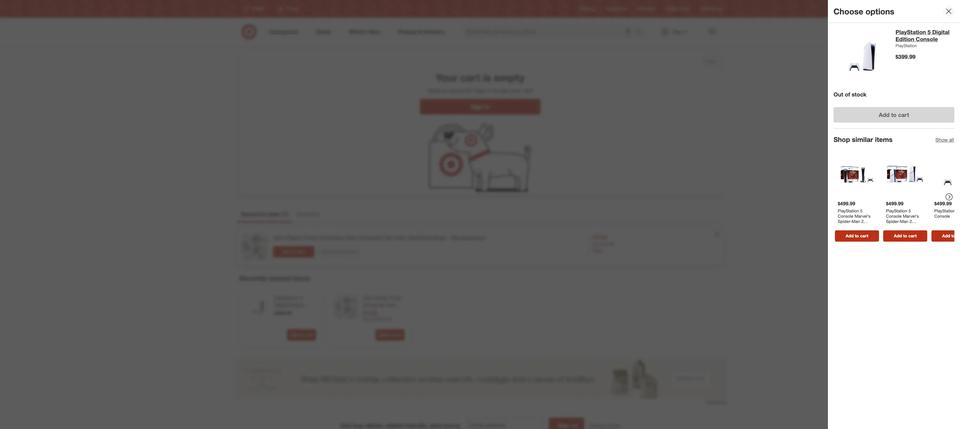 Task type: vqa. For each thing, say whether or not it's contained in the screenshot.
CHOOSE
yes



Task type: describe. For each thing, give the bounding box(es) containing it.
playstation inside $499.99 playstation 5 console
[[935, 208, 956, 213]]

christmas for 40ct plastic finial christmas tree ornament set - wondershop™
[[362, 302, 385, 308]]

tree for -
[[386, 302, 395, 308]]

empty cart bullseye image
[[427, 119, 533, 195]]

target circle link
[[666, 6, 690, 12]]

see
[[500, 87, 509, 94]]

shop similar items inside 'choose options' dialog
[[834, 135, 893, 144]]

cart inside $399.99 add to cart
[[305, 332, 313, 338]]

spider- for $499.99 playstation 5 console marvel's spider-man 2 bundle
[[838, 219, 852, 224]]

choose
[[834, 6, 863, 16]]

target circle
[[666, 6, 690, 11]]

find stores
[[701, 6, 723, 11]]

your
[[510, 87, 521, 94]]

empty
[[494, 71, 525, 84]]

console inside playstation 5 digital edition console playstation
[[916, 36, 938, 43]]

an
[[442, 87, 448, 94]]

plastic for 40ct plastic finial christmas tree ornament set pale teal/gold/slate - wondershop™
[[286, 234, 302, 241]]

tree for pale
[[346, 234, 356, 241]]

out of stock
[[834, 91, 867, 98]]

choose options dialog
[[828, 0, 960, 429]]

$499.99 for $499.99 playstation 5 console marvel's spider-man 2 bundle
[[838, 200, 855, 206]]

registry link
[[580, 6, 596, 12]]

$499.99 for $499.99 playstation 5 console
[[935, 200, 952, 206]]

$399.99 for $399.99
[[896, 53, 916, 60]]

playstation inside $499.99 playstation 5 console marvel's spider-man 2 bundle (slim)
[[886, 208, 908, 213]]

40ct plastic finial christmas tree ornament set pale teal/gold/slate - wondershop™ link
[[273, 234, 486, 242]]

5 inside playstation 5 digital edition console
[[300, 295, 303, 301]]

find stores link
[[701, 6, 723, 12]]

for
[[259, 211, 266, 218]]

stock
[[852, 91, 867, 98]]

christmas for 40ct plastic finial christmas tree ornament set pale teal/gold/slate - wondershop™
[[319, 234, 344, 241]]

)
[[286, 211, 288, 218]]

to inside 40ct plastic finial christmas tree ornament set pale teal/gold/slate - wondershop™ 'list item'
[[291, 249, 295, 254]]

shop similar items button
[[318, 246, 360, 258]]

stores
[[710, 6, 723, 11]]

5 for $499.99 playstation 5 console marvel's spider-man 2 bundle (slim)
[[909, 208, 911, 213]]

playstation 5 digital edition console playstation
[[896, 29, 950, 48]]

cart inside 40ct plastic finial christmas tree ornament set pale teal/gold/slate - wondershop™ 'list item'
[[297, 249, 305, 254]]

show all
[[936, 137, 954, 143]]

(
[[281, 211, 283, 218]]

playstation 5 console marvel's spider-man 2 bundle image
[[835, 152, 879, 196]]

finial for 40ct plastic finial christmas tree ornament set - wondershop™
[[390, 295, 401, 301]]

console inside playstation 5 digital edition console
[[274, 309, 292, 315]]

favorites link
[[292, 208, 323, 222]]

choose options
[[834, 6, 895, 16]]

of
[[845, 91, 850, 98]]

$10.50 reg $15.00 sale
[[362, 310, 392, 322]]

$499.99 playstation 5 console marvel's spider-man 2 bundle (slim)
[[886, 200, 919, 229]]

help
[[706, 58, 715, 64]]

playstation 5 digital edition console link for $399.99
[[274, 295, 315, 315]]

sign inside your cart is empty have an account? sign in to see your cart
[[474, 87, 486, 94]]

show all button
[[935, 136, 955, 144]]

$15.00 for $10.50 reg $15.00 sale
[[370, 316, 382, 322]]

all
[[949, 137, 954, 143]]

favorites
[[296, 211, 319, 218]]

sign inside button
[[471, 103, 483, 110]]

shop similar items inside button
[[322, 249, 356, 254]]

account?
[[449, 87, 473, 94]]

ca
[[957, 233, 960, 239]]

wondershop™ inside 'list item'
[[451, 234, 486, 241]]

out
[[834, 91, 843, 98]]

to inside $399.99 add to cart
[[299, 332, 303, 338]]

40ct plastic finial christmas tree ornament set - wondershop™
[[362, 295, 401, 322]]

similar inside "shop similar items" button
[[333, 249, 345, 254]]

redcard link
[[638, 6, 655, 12]]

edition for playstation 5 digital edition console
[[289, 302, 304, 308]]

playstation 5 digital edition console link for playstation
[[896, 29, 955, 43]]

ornament for -
[[362, 309, 385, 315]]

sign in button
[[420, 99, 540, 115]]

weekly ad
[[607, 6, 627, 11]]

5 for $499.99 playstation 5 console marvel's spider-man 2 bundle
[[860, 208, 863, 213]]

2 vertical spatial items
[[293, 274, 310, 282]]

ornament for pale
[[358, 234, 383, 241]]

$399.99 for $399.99 add to cart
[[274, 310, 291, 316]]

edition for playstation 5 digital edition console playstation
[[896, 36, 915, 43]]

your
[[436, 71, 457, 84]]

- inside 'list item'
[[447, 234, 450, 241]]

playstation inside $499.99 playstation 5 console marvel's spider-man 2 bundle
[[838, 208, 859, 213]]

registry
[[580, 6, 596, 11]]

options
[[866, 6, 895, 16]]

search button
[[633, 24, 650, 41]]

- inside the 40ct plastic finial christmas tree ornament set - wondershop™
[[395, 309, 397, 315]]

viewed
[[269, 274, 291, 282]]

sponsored
[[706, 400, 727, 405]]

privacy
[[590, 423, 606, 429]]

circle
[[679, 6, 690, 11]]



Task type: locate. For each thing, give the bounding box(es) containing it.
sign in
[[471, 103, 489, 110]]

1 2 from the left
[[861, 219, 864, 224]]

1 horizontal spatial wondershop™
[[451, 234, 486, 241]]

0 horizontal spatial items
[[293, 274, 310, 282]]

2 for $499.99 playstation 5 console marvel's spider-man 2 bundle
[[861, 219, 864, 224]]

0 horizontal spatial digital
[[274, 302, 288, 308]]

marvel's
[[855, 213, 871, 219], [903, 213, 919, 219]]

$399.99
[[896, 53, 916, 60], [274, 310, 291, 316]]

add inside $399.99 add to cart
[[290, 332, 298, 338]]

$15.00 right reg at left
[[370, 316, 382, 322]]

1 vertical spatial set
[[386, 309, 393, 315]]

2 man from the left
[[900, 219, 909, 224]]

0 horizontal spatial tree
[[346, 234, 356, 241]]

tree up "shop similar items" button
[[346, 234, 356, 241]]

tree inside the 40ct plastic finial christmas tree ornament set - wondershop™
[[386, 302, 395, 308]]

1 horizontal spatial items
[[346, 249, 356, 254]]

bundle for $499.99 playstation 5 console marvel's spider-man 2 bundle (slim)
[[886, 224, 900, 229]]

40ct plastic finial christmas tree ornament set pale teal/gold/slate - wondershop™ list item
[[236, 228, 724, 265]]

spider-
[[838, 219, 852, 224], [886, 219, 900, 224]]

reg
[[362, 316, 369, 322]]

marvel's for $499.99 playstation 5 console marvel's spider-man 2 bundle (slim)
[[903, 213, 919, 219]]

0 vertical spatial christmas
[[319, 234, 344, 241]]

1 horizontal spatial playstation 5 digital edition console link
[[896, 29, 955, 43]]

40ct for 40ct plastic finial christmas tree ornament set - wondershop™
[[362, 295, 372, 301]]

1 vertical spatial tree
[[386, 302, 395, 308]]

0 vertical spatial $399.99
[[896, 53, 916, 60]]

ornament inside the 40ct plastic finial christmas tree ornament set - wondershop™
[[362, 309, 385, 315]]

0 horizontal spatial shop
[[322, 249, 332, 254]]

5 inside $499.99 playstation 5 console marvel's spider-man 2 bundle (slim)
[[909, 208, 911, 213]]

in inside button
[[484, 103, 489, 110]]

1 horizontal spatial tree
[[386, 302, 395, 308]]

ornament up reg at left
[[362, 309, 385, 315]]

set for -
[[386, 309, 393, 315]]

in down your cart is empty have an account? sign in to see your cart in the top of the page
[[484, 103, 489, 110]]

search
[[633, 29, 650, 36]]

privacy policy
[[590, 423, 620, 429]]

add inside button
[[942, 233, 950, 239]]

0 horizontal spatial plastic
[[286, 234, 302, 241]]

playstation
[[896, 29, 926, 36], [896, 43, 917, 48], [838, 208, 859, 213], [886, 208, 908, 213], [935, 208, 956, 213], [274, 295, 299, 301]]

What can we help you find? suggestions appear below search field
[[462, 24, 638, 39]]

1 vertical spatial $15.00
[[370, 316, 382, 322]]

$15.00 inside $10.50 reg $15.00 sale
[[602, 241, 614, 247]]

weekly ad link
[[607, 6, 627, 12]]

recently viewed items
[[239, 274, 310, 282]]

sale right reg at left
[[384, 316, 392, 322]]

privacy policy link
[[590, 422, 620, 429]]

40ct for 40ct plastic finial christmas tree ornament set pale teal/gold/slate - wondershop™
[[273, 234, 284, 241]]

similar inside 'choose options' dialog
[[852, 135, 873, 144]]

40ct plastic finial christmas tree ornament set pale teal/gold/slate - wondershop&#8482; image
[[241, 233, 269, 261]]

policy
[[607, 423, 620, 429]]

add to ca button
[[932, 230, 960, 242]]

$499.99 playstation 5 console
[[935, 200, 959, 219]]

$499.99
[[838, 200, 855, 206], [886, 200, 904, 206], [935, 200, 952, 206]]

0 horizontal spatial shop similar items
[[322, 249, 356, 254]]

console inside $499.99 playstation 5 console marvel's spider-man 2 bundle
[[838, 213, 854, 219]]

1 vertical spatial -
[[395, 309, 397, 315]]

sign down 'is'
[[474, 87, 486, 94]]

0 vertical spatial 40ct
[[273, 234, 284, 241]]

add inside 40ct plastic finial christmas tree ornament set pale teal/gold/slate - wondershop™ 'list item'
[[282, 249, 290, 254]]

bundle for $499.99 playstation 5 console marvel's spider-man 2 bundle
[[838, 224, 851, 229]]

marvel's for $499.99 playstation 5 console marvel's spider-man 2 bundle
[[855, 213, 871, 219]]

2 bundle from the left
[[886, 224, 900, 229]]

2 $499.99 from the left
[[886, 200, 904, 206]]

1 man from the left
[[852, 219, 860, 224]]

2 spider- from the left
[[886, 219, 900, 224]]

console inside $499.99 playstation 5 console marvel's spider-man 2 bundle (slim)
[[886, 213, 902, 219]]

christmas up $10.50 reg $15.00 sale
[[362, 302, 385, 308]]

advertisement region
[[233, 358, 727, 399]]

1 horizontal spatial digital
[[932, 29, 950, 36]]

$399.99 inside 'choose options' dialog
[[896, 53, 916, 60]]

0 horizontal spatial -
[[395, 309, 397, 315]]

sale for $10.50 reg $15.00 sale
[[384, 316, 392, 322]]

0 horizontal spatial finial
[[304, 234, 317, 241]]

0 vertical spatial sign
[[474, 87, 486, 94]]

5 for $499.99 playstation 5 console
[[957, 208, 959, 213]]

0 vertical spatial shop similar items
[[834, 135, 893, 144]]

0 horizontal spatial edition
[[289, 302, 304, 308]]

console
[[916, 36, 938, 43], [838, 213, 854, 219], [886, 213, 902, 219], [935, 213, 950, 219], [274, 309, 292, 315]]

$15.00 for $10.50 reg $15.00 sale
[[602, 241, 614, 247]]

2 horizontal spatial $499.99
[[935, 200, 952, 206]]

plastic inside the 40ct plastic finial christmas tree ornament set - wondershop™
[[373, 295, 388, 301]]

ornament inside 'list item'
[[358, 234, 383, 241]]

2 marvel's from the left
[[903, 213, 919, 219]]

1 horizontal spatial 2
[[910, 219, 912, 224]]

1 vertical spatial shop similar items
[[322, 249, 356, 254]]

playstation 5 digital edition console link inside 'choose options' dialog
[[896, 29, 955, 43]]

later
[[268, 211, 280, 218]]

0 vertical spatial edition
[[896, 36, 915, 43]]

digital
[[932, 29, 950, 36], [274, 302, 288, 308]]

sale for $10.50 reg $15.00 sale
[[593, 247, 602, 253]]

$10.50 inside $10.50 reg $15.00 sale
[[362, 310, 377, 316]]

show
[[936, 137, 948, 143]]

to inside button
[[952, 233, 956, 239]]

0 vertical spatial playstation 5 digital edition console link
[[896, 29, 955, 43]]

sale down reg
[[593, 247, 602, 253]]

items inside button
[[346, 249, 356, 254]]

digital for playstation 5 digital edition console playstation
[[932, 29, 950, 36]]

1 vertical spatial wondershop™
[[362, 316, 393, 322]]

1 vertical spatial finial
[[390, 295, 401, 301]]

40ct inside the 40ct plastic finial christmas tree ornament set - wondershop™
[[362, 295, 372, 301]]

$499.99 inside $499.99 playstation 5 console marvel's spider-man 2 bundle
[[838, 200, 855, 206]]

$10.50 reg $15.00 sale
[[593, 234, 614, 253]]

$399.99 add to cart
[[274, 310, 313, 338]]

1 vertical spatial $399.99
[[274, 310, 291, 316]]

tree inside 'list item'
[[346, 234, 356, 241]]

0 horizontal spatial playstation 5 digital edition console link
[[274, 295, 315, 315]]

1 vertical spatial in
[[484, 103, 489, 110]]

spider- for $499.99 playstation 5 console marvel's spider-man 2 bundle (slim)
[[886, 219, 900, 224]]

1 vertical spatial sale
[[384, 316, 392, 322]]

2 2 from the left
[[910, 219, 912, 224]]

man for $499.99 playstation 5 console marvel's spider-man 2 bundle
[[852, 219, 860, 224]]

5 inside $499.99 playstation 5 console
[[957, 208, 959, 213]]

sale inside $10.50 reg $15.00 sale
[[384, 316, 392, 322]]

sale inside $10.50 reg $15.00 sale
[[593, 247, 602, 253]]

console inside $499.99 playstation 5 console
[[935, 213, 950, 219]]

add
[[879, 111, 890, 118], [846, 233, 854, 239], [894, 233, 902, 239], [942, 233, 950, 239], [282, 249, 290, 254], [290, 332, 298, 338], [379, 332, 387, 338]]

0 horizontal spatial spider-
[[838, 219, 852, 224]]

man inside $499.99 playstation 5 console marvel's spider-man 2 bundle
[[852, 219, 860, 224]]

0 vertical spatial -
[[447, 234, 450, 241]]

tree
[[346, 234, 356, 241], [386, 302, 395, 308]]

shop similar items
[[834, 135, 893, 144], [322, 249, 356, 254]]

1 horizontal spatial -
[[447, 234, 450, 241]]

2 inside $499.99 playstation 5 console marvel's spider-man 2 bundle
[[861, 219, 864, 224]]

0 horizontal spatial 40ct
[[273, 234, 284, 241]]

1 horizontal spatial christmas
[[362, 302, 385, 308]]

1 horizontal spatial plastic
[[373, 295, 388, 301]]

0 horizontal spatial sale
[[384, 316, 392, 322]]

2 inside $499.99 playstation 5 console marvel's spider-man 2 bundle (slim)
[[910, 219, 912, 224]]

0 vertical spatial shop
[[834, 135, 850, 144]]

digital for playstation 5 digital edition console
[[274, 302, 288, 308]]

$499.99 for $499.99 playstation 5 console marvel's spider-man 2 bundle (slim)
[[886, 200, 904, 206]]

set inside 'list item'
[[385, 234, 393, 241]]

40ct up $10.50 reg $15.00 sale
[[362, 295, 372, 301]]

1 horizontal spatial $15.00
[[602, 241, 614, 247]]

5 inside $499.99 playstation 5 console marvel's spider-man 2 bundle
[[860, 208, 863, 213]]

1 horizontal spatial man
[[900, 219, 909, 224]]

target
[[666, 6, 678, 11]]

$10.50
[[593, 234, 608, 240], [362, 310, 377, 316]]

0 horizontal spatial similar
[[333, 249, 345, 254]]

finial inside the 40ct plastic finial christmas tree ornament set - wondershop™
[[390, 295, 401, 301]]

pale
[[395, 234, 406, 241]]

1
[[283, 211, 286, 218]]

bundle inside $499.99 playstation 5 console marvel's spider-man 2 bundle (slim)
[[886, 224, 900, 229]]

1 horizontal spatial edition
[[896, 36, 915, 43]]

0 vertical spatial digital
[[932, 29, 950, 36]]

0 horizontal spatial $399.99
[[274, 310, 291, 316]]

ornament
[[358, 234, 383, 241], [362, 309, 385, 315]]

saved for later ( 1 )
[[241, 211, 288, 218]]

finial
[[304, 234, 317, 241], [390, 295, 401, 301]]

tree up $10.50 reg $15.00 sale
[[386, 302, 395, 308]]

0 horizontal spatial $499.99
[[838, 200, 855, 206]]

add to cart
[[879, 111, 909, 118], [846, 233, 869, 239], [894, 233, 917, 239], [282, 249, 305, 254], [379, 332, 401, 338]]

to inside your cart is empty have an account? sign in to see your cart
[[493, 87, 498, 94]]

wondershop™
[[451, 234, 486, 241], [362, 316, 393, 322]]

40ct plastic finial christmas tree ornament set - wondershop™ link
[[362, 295, 403, 322]]

man inside $499.99 playstation 5 console marvel's spider-man 2 bundle (slim)
[[900, 219, 909, 224]]

plastic down )
[[286, 234, 302, 241]]

1 vertical spatial items
[[346, 249, 356, 254]]

in
[[487, 87, 492, 94], [484, 103, 489, 110]]

recently
[[239, 274, 267, 282]]

teal/gold/slate
[[407, 234, 446, 241]]

items inside 'choose options' dialog
[[875, 135, 893, 144]]

1 vertical spatial similar
[[333, 249, 345, 254]]

1 horizontal spatial sale
[[593, 247, 602, 253]]

set inside the 40ct plastic finial christmas tree ornament set - wondershop™
[[386, 309, 393, 315]]

40ct plastic finial christmas tree ornament set - wondershop™ image
[[334, 295, 358, 319], [334, 295, 358, 319]]

edition inside playstation 5 digital edition console playstation
[[896, 36, 915, 43]]

1 horizontal spatial shop
[[834, 135, 850, 144]]

1 vertical spatial 40ct
[[362, 295, 372, 301]]

add to ca
[[942, 233, 960, 239]]

$499.99 down playstation 5 console image
[[935, 200, 952, 206]]

1 horizontal spatial finial
[[390, 295, 401, 301]]

5 inside playstation 5 digital edition console playstation
[[928, 29, 931, 36]]

$10.50 up reg
[[593, 234, 608, 240]]

1 vertical spatial plastic
[[373, 295, 388, 301]]

1 bundle from the left
[[838, 224, 851, 229]]

None text field
[[467, 418, 543, 429]]

1 marvel's from the left
[[855, 213, 871, 219]]

playstation inside playstation 5 digital edition console
[[274, 295, 299, 301]]

$499.99 inside $499.99 playstation 5 console
[[935, 200, 952, 206]]

0 vertical spatial finial
[[304, 234, 317, 241]]

marvel's inside $499.99 playstation 5 console marvel's spider-man 2 bundle
[[855, 213, 871, 219]]

console for $499.99 playstation 5 console marvel's spider-man 2 bundle (slim)
[[886, 213, 902, 219]]

0 horizontal spatial bundle
[[838, 224, 851, 229]]

40ct inside 'list item'
[[273, 234, 284, 241]]

shop
[[834, 135, 850, 144], [322, 249, 332, 254]]

(slim)
[[901, 224, 911, 229]]

3 $499.99 from the left
[[935, 200, 952, 206]]

help button
[[703, 56, 718, 67]]

finial inside 'list item'
[[304, 234, 317, 241]]

1 horizontal spatial 40ct
[[362, 295, 372, 301]]

marvel's inside $499.99 playstation 5 console marvel's spider-man 2 bundle (slim)
[[903, 213, 919, 219]]

bundle
[[838, 224, 851, 229], [886, 224, 900, 229]]

$399.99 down viewed
[[274, 310, 291, 316]]

finial up $10.50 reg $15.00 sale
[[390, 295, 401, 301]]

$15.00 right reg
[[602, 241, 614, 247]]

0 vertical spatial items
[[875, 135, 893, 144]]

1 vertical spatial christmas
[[362, 302, 385, 308]]

0 horizontal spatial christmas
[[319, 234, 344, 241]]

0 horizontal spatial $10.50
[[362, 310, 377, 316]]

is
[[483, 71, 491, 84]]

saved
[[241, 211, 257, 218]]

0 vertical spatial $10.50
[[593, 234, 608, 240]]

- right $10.50 reg $15.00 sale
[[395, 309, 397, 315]]

0 horizontal spatial $15.00
[[370, 316, 382, 322]]

shop inside button
[[322, 249, 332, 254]]

1 vertical spatial shop
[[322, 249, 332, 254]]

to
[[493, 87, 498, 94], [891, 111, 897, 118], [855, 233, 859, 239], [903, 233, 907, 239], [952, 233, 956, 239], [291, 249, 295, 254], [299, 332, 303, 338], [388, 332, 392, 338]]

in down 'is'
[[487, 87, 492, 94]]

1 vertical spatial ornament
[[362, 309, 385, 315]]

plastic inside 'list item'
[[286, 234, 302, 241]]

0 vertical spatial ornament
[[358, 234, 383, 241]]

man
[[852, 219, 860, 224], [900, 219, 909, 224]]

$399.99 down playstation 5 digital edition console playstation
[[896, 53, 916, 60]]

sign down account?
[[471, 103, 483, 110]]

ad
[[622, 6, 627, 11]]

$499.99 down playstation 5 console marvel's spider-man 2 bundle image
[[838, 200, 855, 206]]

digital inside playstation 5 digital edition console playstation
[[932, 29, 950, 36]]

$499.99 playstation 5 console marvel's spider-man 2 bundle
[[838, 200, 871, 229]]

0 horizontal spatial man
[[852, 219, 860, 224]]

man for $499.99 playstation 5 console marvel's spider-man 2 bundle (slim)
[[900, 219, 909, 224]]

0 vertical spatial plastic
[[286, 234, 302, 241]]

0 vertical spatial wondershop™
[[451, 234, 486, 241]]

playstation 5 digital edition console image
[[834, 29, 890, 85], [245, 295, 270, 319], [245, 295, 270, 319]]

2 for $499.99 playstation 5 console marvel's spider-man 2 bundle (slim)
[[910, 219, 912, 224]]

$10.50 for $10.50 reg $15.00 sale
[[593, 234, 608, 240]]

2 horizontal spatial items
[[875, 135, 893, 144]]

1 horizontal spatial $499.99
[[886, 200, 904, 206]]

-
[[447, 234, 450, 241], [395, 309, 397, 315]]

$15.00
[[602, 241, 614, 247], [370, 316, 382, 322]]

christmas up "shop similar items" button
[[319, 234, 344, 241]]

0 vertical spatial in
[[487, 87, 492, 94]]

find
[[701, 6, 709, 11]]

$15.00 inside $10.50 reg $15.00 sale
[[370, 316, 382, 322]]

1 spider- from the left
[[838, 219, 852, 224]]

0 vertical spatial set
[[385, 234, 393, 241]]

- right teal/gold/slate
[[447, 234, 450, 241]]

have
[[427, 87, 440, 94]]

playstation 5 digital edition console
[[274, 295, 304, 315]]

bundle inside $499.99 playstation 5 console marvel's spider-man 2 bundle
[[838, 224, 851, 229]]

$10.50 for $10.50 reg $15.00 sale
[[362, 310, 377, 316]]

playstation 5 console marvel's spider-man 2 bundle (slim) image
[[883, 152, 928, 196]]

$499.99 up (slim) at the right bottom of page
[[886, 200, 904, 206]]

40ct plastic finial christmas tree ornament set pale teal/gold/slate - wondershop™
[[273, 234, 486, 241]]

playstation 5 console image
[[932, 152, 960, 196]]

0 horizontal spatial 2
[[861, 219, 864, 224]]

1 $499.99 from the left
[[838, 200, 855, 206]]

1 horizontal spatial marvel's
[[903, 213, 919, 219]]

finial down favorites "link"
[[304, 234, 317, 241]]

your cart is empty have an account? sign in to see your cart
[[427, 71, 533, 94]]

in inside your cart is empty have an account? sign in to see your cart
[[487, 87, 492, 94]]

$10.50 inside $10.50 reg $15.00 sale
[[593, 234, 608, 240]]

console for $499.99 playstation 5 console
[[935, 213, 950, 219]]

$399.99 inside $399.99 add to cart
[[274, 310, 291, 316]]

playstation 5 digital edition console link
[[896, 29, 955, 43], [274, 295, 315, 315]]

add to cart inside 40ct plastic finial christmas tree ornament set pale teal/gold/slate - wondershop™ 'list item'
[[282, 249, 305, 254]]

plastic up $10.50 reg $15.00 sale
[[373, 295, 388, 301]]

set
[[385, 234, 393, 241], [386, 309, 393, 315]]

shop inside 'choose options' dialog
[[834, 135, 850, 144]]

edition inside playstation 5 digital edition console
[[289, 302, 304, 308]]

1 vertical spatial edition
[[289, 302, 304, 308]]

set for pale
[[385, 234, 393, 241]]

1 vertical spatial digital
[[274, 302, 288, 308]]

christmas
[[319, 234, 344, 241], [362, 302, 385, 308]]

christmas inside 'list item'
[[319, 234, 344, 241]]

1 horizontal spatial shop similar items
[[834, 135, 893, 144]]

plastic
[[286, 234, 302, 241], [373, 295, 388, 301]]

spider- inside $499.99 playstation 5 console marvel's spider-man 2 bundle
[[838, 219, 852, 224]]

cart
[[460, 71, 480, 84], [523, 87, 533, 94], [898, 111, 909, 118], [860, 233, 869, 239], [909, 233, 917, 239], [297, 249, 305, 254], [305, 332, 313, 338], [393, 332, 401, 338]]

0 vertical spatial $15.00
[[602, 241, 614, 247]]

reg
[[593, 241, 600, 247]]

redcard
[[638, 6, 655, 11]]

wondershop™ inside the 40ct plastic finial christmas tree ornament set - wondershop™
[[362, 316, 393, 322]]

0 vertical spatial similar
[[852, 135, 873, 144]]

finial for 40ct plastic finial christmas tree ornament set pale teal/gold/slate - wondershop™
[[304, 234, 317, 241]]

weekly
[[607, 6, 620, 11]]

0 horizontal spatial marvel's
[[855, 213, 871, 219]]

40ct down (
[[273, 234, 284, 241]]

2
[[861, 219, 864, 224], [910, 219, 912, 224]]

1 horizontal spatial spider-
[[886, 219, 900, 224]]

ornament left the pale
[[358, 234, 383, 241]]

sale
[[593, 247, 602, 253], [384, 316, 392, 322]]

christmas inside the 40ct plastic finial christmas tree ornament set - wondershop™
[[362, 302, 385, 308]]

1 vertical spatial sign
[[471, 103, 483, 110]]

$10.50 up reg at left
[[362, 310, 377, 316]]

0 vertical spatial sale
[[593, 247, 602, 253]]

sign
[[474, 87, 486, 94], [471, 103, 483, 110]]

digital inside playstation 5 digital edition console
[[274, 302, 288, 308]]

$499.99 inside $499.99 playstation 5 console marvel's spider-man 2 bundle (slim)
[[886, 200, 904, 206]]

spider- inside $499.99 playstation 5 console marvel's spider-man 2 bundle (slim)
[[886, 219, 900, 224]]

items
[[875, 135, 893, 144], [346, 249, 356, 254], [293, 274, 310, 282]]

0 vertical spatial tree
[[346, 234, 356, 241]]

1 horizontal spatial similar
[[852, 135, 873, 144]]

1 horizontal spatial $399.99
[[896, 53, 916, 60]]

console for $499.99 playstation 5 console marvel's spider-man 2 bundle
[[838, 213, 854, 219]]

1 vertical spatial playstation 5 digital edition console link
[[274, 295, 315, 315]]

40ct
[[273, 234, 284, 241], [362, 295, 372, 301]]

plastic for 40ct plastic finial christmas tree ornament set - wondershop™
[[373, 295, 388, 301]]

1 horizontal spatial $10.50
[[593, 234, 608, 240]]

0 horizontal spatial wondershop™
[[362, 316, 393, 322]]

1 vertical spatial $10.50
[[362, 310, 377, 316]]

1 horizontal spatial bundle
[[886, 224, 900, 229]]



